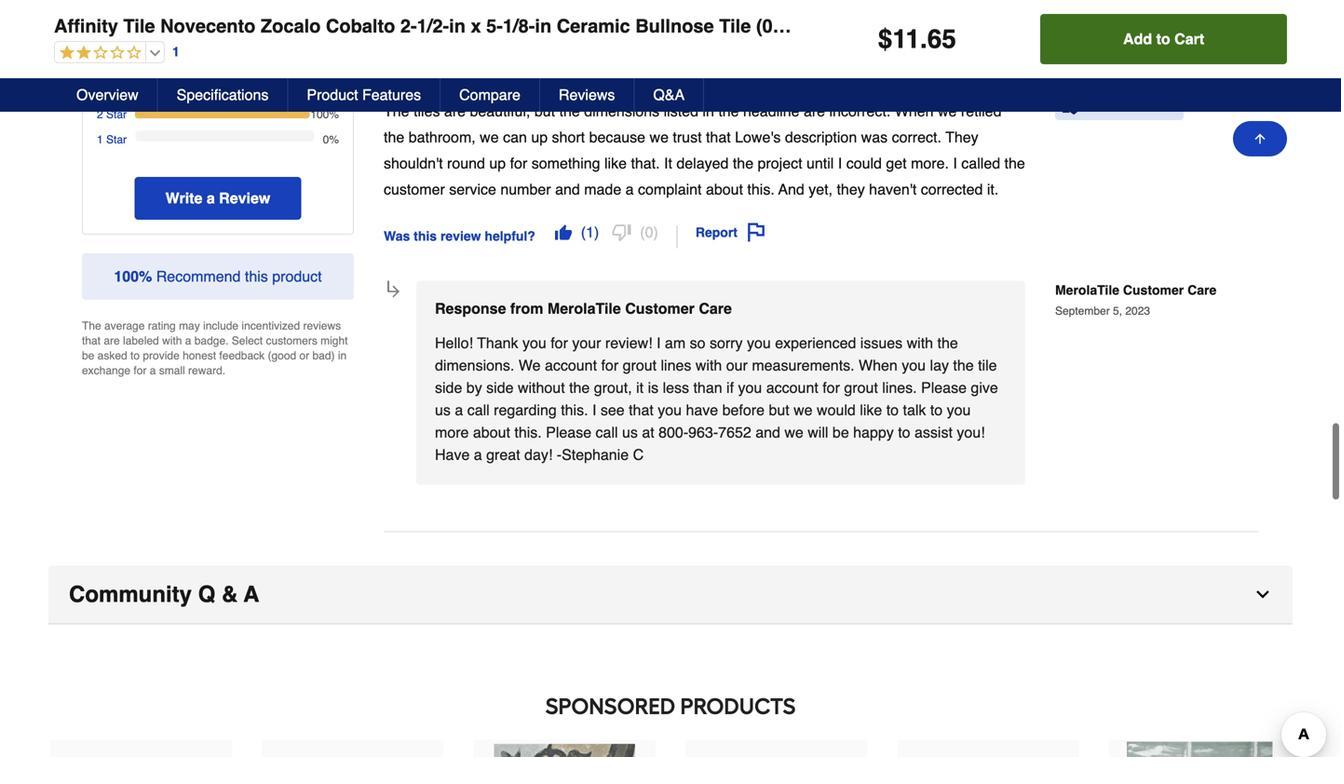 Task type: describe. For each thing, give the bounding box(es) containing it.
q
[[198, 582, 216, 608]]

1 horizontal spatial account
[[767, 379, 819, 397]]

they
[[946, 129, 979, 146]]

dimensions.
[[435, 357, 515, 374]]

see
[[601, 402, 625, 419]]

write
[[166, 189, 203, 207]]

0 horizontal spatial please
[[546, 424, 592, 441]]

2 star
[[97, 108, 127, 121]]

called
[[962, 155, 1001, 172]]

0 vertical spatial please
[[922, 379, 967, 397]]

customers
[[266, 334, 318, 347]]

review!
[[606, 335, 653, 352]]

assist
[[915, 424, 953, 441]]

overview
[[76, 86, 139, 103]]

0% for 3 star
[[323, 83, 339, 96]]

have
[[686, 402, 719, 419]]

for inside 'the average rating may include incentivized reviews that are labeled with a badge. select customers might be asked to provide honest feedback (good or bad) in exchange for a small reward.'
[[134, 364, 147, 377]]

3
[[97, 83, 103, 96]]

checkmark image
[[478, 75, 493, 90]]

1 tile from the left
[[123, 15, 155, 37]]

1 vertical spatial up
[[490, 155, 506, 172]]

1 vertical spatial care
[[699, 300, 732, 317]]

our
[[727, 357, 748, 374]]

the right lay
[[954, 357, 974, 374]]

features
[[363, 86, 421, 103]]

made
[[585, 181, 622, 198]]

this. inside the tiles are beautiful, but the dimensions listed in the headline are incorrect. when we retiled the bathroom, we can up short because we trust that lowe's description was correct. they shouldn't round up for something like that. it delayed the project until i could get more. i called the customer service number and made a  complaint about this. and yet, they haven't corrected it.
[[748, 181, 775, 198]]

grout,
[[594, 379, 632, 397]]

great
[[487, 446, 521, 464]]

in left "x" at the left top of the page
[[449, 15, 466, 37]]

4 star
[[97, 55, 127, 68]]

your
[[573, 335, 602, 352]]

1 side from the left
[[435, 379, 463, 397]]

100 % recommend this product
[[114, 268, 322, 285]]

more.
[[911, 155, 950, 172]]

specifications button
[[158, 78, 288, 112]]

thumb down image
[[613, 223, 631, 242]]

september inside 'read the fine print september 2, 2023'
[[1056, 62, 1111, 75]]

hello!
[[435, 335, 473, 352]]

southdeep products heading
[[48, 688, 1294, 725]]

it.
[[988, 181, 999, 198]]

small
[[159, 364, 185, 377]]

2 horizontal spatial 1
[[586, 224, 595, 241]]

%
[[139, 268, 152, 285]]

1 vertical spatial this.
[[561, 402, 589, 419]]

review
[[219, 189, 271, 207]]

1 horizontal spatial are
[[444, 102, 466, 120]]

a left great
[[474, 446, 482, 464]]

1/2-
[[417, 15, 449, 37]]

description
[[785, 129, 858, 146]]

for inside the tiles are beautiful, but the dimensions listed in the headline are incorrect. when we retiled the bathroom, we can up short because we trust that lowe's description was correct. they shouldn't round up for something like that. it delayed the project until i could get more. i called the customer service number and made a  complaint about this. and yet, they haven't corrected it.
[[510, 155, 528, 172]]

community
[[69, 582, 192, 608]]

reviews
[[559, 86, 615, 103]]

when inside the hello! thank you for your review! i am so sorry you experienced issues with the dimensions. we account for grout lines with our measurements. when you lay the tile side by side without the grout, it is less than if you account for grout lines. please give us a call regarding this. i see that you have before but we would like to talk to you more about this. please call us at 800-963-7652 and we will be happy to assist you! have a great day! -stephanie c
[[859, 357, 898, 374]]

was
[[384, 229, 410, 244]]

$ 11 . 65
[[879, 24, 957, 54]]

0 horizontal spatial us
[[435, 402, 451, 419]]

that inside the hello! thank you for your review! i am so sorry you experienced issues with the dimensions. we account for grout lines with our measurements. when you lay the tile side by side without the grout, it is less than if you account for grout lines. please give us a call regarding this. i see that you have before but we would like to talk to you more about this. please call us at 800-963-7652 and we will be happy to assist you! have a great day! -stephanie c
[[629, 402, 654, 419]]

2
[[97, 108, 103, 121]]

community q & a button
[[48, 566, 1294, 625]]

c
[[633, 446, 644, 464]]

4
[[97, 55, 103, 68]]

overview button
[[58, 78, 158, 112]]

review
[[441, 229, 481, 244]]

i left see
[[593, 402, 597, 419]]

a down provide
[[150, 364, 156, 377]]

0 horizontal spatial customer
[[626, 300, 695, 317]]

0 horizontal spatial recommend
[[156, 268, 241, 285]]

issues
[[861, 335, 903, 352]]

-
[[557, 446, 562, 464]]

we left can
[[480, 129, 499, 146]]

1 star
[[97, 133, 127, 146]]

to inside 'add to cart' button
[[1157, 30, 1171, 48]]

because
[[590, 129, 646, 146]]

you right if at the right bottom of the page
[[739, 379, 763, 397]]

for up would
[[823, 379, 840, 397]]

they
[[837, 181, 865, 198]]

5-
[[487, 15, 503, 37]]

like inside the tiles are beautiful, but the dimensions listed in the headline are incorrect. when we retiled the bathroom, we can up short because we trust that lowe's description was correct. they shouldn't round up for something like that. it delayed the project until i could get more. i called the customer service number and made a  complaint about this. and yet, they haven't corrected it.
[[605, 155, 627, 172]]

sorry
[[710, 335, 743, 352]]

we left will in the bottom right of the page
[[785, 424, 804, 441]]

we up they
[[938, 102, 958, 120]]

( 1 )
[[581, 224, 600, 241]]

piece)
[[860, 15, 915, 37]]

but inside the hello! thank you for your review! i am so sorry you experienced issues with the dimensions. we account for grout lines with our measurements. when you lay the tile side by side without the grout, it is less than if you account for grout lines. please give us a call regarding this. i see that you have before but we would like to talk to you more about this. please call us at 800-963-7652 and we will be happy to assist you! have a great day! -stephanie c
[[769, 402, 790, 419]]

2 tile from the left
[[720, 15, 751, 37]]

in inside the tiles are beautiful, but the dimensions listed in the headline are incorrect. when we retiled the bathroom, we can up short because we trust that lowe's description was correct. they shouldn't round up for something like that. it delayed the project until i could get more. i called the customer service number and made a  complaint about this. and yet, they haven't corrected it.
[[703, 102, 715, 120]]

compare
[[460, 86, 521, 103]]

ceramic
[[557, 15, 631, 37]]

you left lay
[[902, 357, 926, 374]]

0 horizontal spatial this.
[[515, 424, 542, 441]]

tile
[[979, 357, 998, 374]]

the down lowe's
[[733, 155, 754, 172]]

the right 'called'
[[1005, 155, 1026, 172]]

september inside merolatile customer care september 5, 2023
[[1056, 305, 1111, 318]]

0 horizontal spatial grout
[[623, 357, 657, 374]]

could
[[847, 155, 882, 172]]

will
[[808, 424, 829, 441]]

you up the you!
[[947, 402, 971, 419]]

exchange
[[82, 364, 131, 377]]

asked
[[98, 349, 127, 362]]

1 horizontal spatial with
[[696, 357, 723, 374]]

read the fine print september 2, 2023
[[1056, 40, 1166, 75]]

community q & a
[[69, 582, 260, 608]]

was
[[862, 129, 888, 146]]

with inside 'the average rating may include incentivized reviews that are labeled with a badge. select customers might be asked to provide honest feedback (good or bad) in exchange for a small reward.'
[[162, 334, 182, 347]]

1 for 1
[[172, 44, 180, 59]]

and inside the tiles are beautiful, but the dimensions listed in the headline are incorrect. when we retiled the bathroom, we can up short because we trust that lowe's description was correct. they shouldn't round up for something like that. it delayed the project until i could get more. i called the customer service number and made a  complaint about this. and yet, they haven't corrected it.
[[555, 181, 580, 198]]

something
[[532, 155, 601, 172]]

0% for 5 star
[[323, 27, 339, 40]]

get
[[887, 155, 907, 172]]

verified
[[1082, 100, 1119, 113]]

in right 5-
[[535, 15, 552, 37]]

thank
[[477, 335, 519, 352]]

you!
[[957, 424, 986, 441]]

corrected
[[921, 181, 984, 198]]

that inside the tiles are beautiful, but the dimensions listed in the headline are incorrect. when we retiled the bathroom, we can up short because we trust that lowe's description was correct. they shouldn't round up for something like that. it delayed the project until i could get more. i called the customer service number and made a  complaint about this. and yet, they haven't corrected it.
[[706, 129, 731, 146]]

filled icons image
[[555, 224, 572, 241]]

1 vertical spatial merolatile
[[548, 300, 621, 317]]

the up lay
[[938, 335, 959, 352]]

( for 0
[[641, 224, 645, 241]]

2 horizontal spatial are
[[804, 102, 826, 120]]

am
[[665, 335, 686, 352]]

project
[[758, 155, 803, 172]]

( for 1
[[581, 224, 586, 241]]

affinity
[[54, 15, 118, 37]]

5,
[[1114, 305, 1123, 318]]

arrow right image
[[385, 283, 403, 301]]

1 horizontal spatial up
[[531, 129, 548, 146]]

add to cart button
[[1041, 14, 1288, 64]]

would
[[817, 402, 856, 419]]

for up grout, at the left
[[602, 357, 619, 374]]

we up it
[[650, 129, 669, 146]]

delayed
[[677, 155, 729, 172]]

2023 inside 'read the fine print september 2, 2023'
[[1126, 62, 1151, 75]]

honest
[[183, 349, 216, 362]]

average
[[104, 319, 145, 332]]

to right the talk
[[931, 402, 943, 419]]

reward.
[[188, 364, 226, 377]]

the for the tiles are beautiful, but the dimensions listed in the headline are incorrect. when we retiled the bathroom, we can up short because we trust that lowe's description was correct. they shouldn't round up for something like that. it delayed the project until i could get more. i called the customer service number and made a  complaint about this. and yet, they haven't corrected it.
[[384, 102, 410, 120]]

to inside 'the average rating may include incentivized reviews that are labeled with a badge. select customers might be asked to provide honest feedback (good or bad) in exchange for a small reward.'
[[130, 349, 140, 362]]



Task type: locate. For each thing, give the bounding box(es) containing it.
star for 2 star
[[106, 108, 127, 121]]

2023 inside merolatile customer care september 5, 2023
[[1126, 305, 1151, 318]]

0 horizontal spatial merolatile
[[548, 300, 621, 317]]

call down by
[[468, 402, 490, 419]]

7652
[[719, 424, 752, 441]]

2 horizontal spatial that
[[706, 129, 731, 146]]

0% down '100%'
[[323, 133, 339, 146]]

hello! thank you for your review! i am so sorry you experienced issues with the dimensions. we account for grout lines with our measurements. when you lay the tile side by side without the grout, it is less than if you account for grout lines. please give us a call regarding this. i see that you have before but we would like to talk to you more about this. please call us at 800-963-7652 and we will be happy to assist you! have a great day! -stephanie c
[[435, 335, 999, 464]]

a inside button
[[207, 189, 215, 207]]

us left "at"
[[623, 424, 638, 441]]

0 vertical spatial recommend
[[535, 77, 602, 90]]

0 horizontal spatial care
[[699, 300, 732, 317]]

complaint
[[638, 181, 702, 198]]

grout up would
[[845, 379, 879, 397]]

lay
[[931, 357, 950, 374]]

1 horizontal spatial the
[[384, 102, 410, 120]]

the inside 'read the fine print september 2, 2023'
[[1087, 40, 1107, 55]]

0 vertical spatial september
[[1056, 62, 1111, 75]]

11
[[893, 24, 921, 54]]

but
[[535, 102, 556, 120], [769, 402, 790, 419]]

the average rating may include incentivized reviews that are labeled with a badge. select customers might be asked to provide honest feedback (good or bad) in exchange for a small reward.
[[82, 319, 348, 377]]

trust
[[673, 129, 702, 146]]

1 vertical spatial like
[[860, 402, 883, 419]]

0 vertical spatial about
[[706, 181, 744, 198]]

a inside the tiles are beautiful, but the dimensions listed in the headline are incorrect. when we retiled the bathroom, we can up short because we trust that lowe's description was correct. they shouldn't round up for something like that. it delayed the project until i could get more. i called the customer service number and made a  complaint about this. and yet, they haven't corrected it.
[[626, 181, 634, 198]]

1 horizontal spatial merolatile
[[1056, 283, 1120, 298]]

number
[[501, 181, 551, 198]]

1 vertical spatial 1
[[97, 133, 103, 146]]

write a review button
[[135, 177, 301, 220]]

star right "4"
[[106, 55, 127, 68]]

about inside the tiles are beautiful, but the dimensions listed in the headline are incorrect. when we retiled the bathroom, we can up short because we trust that lowe's description was correct. they shouldn't round up for something like that. it delayed the project until i could get more. i called the customer service number and made a  complaint about this. and yet, they haven't corrected it.
[[706, 181, 744, 198]]

0 horizontal spatial (
[[581, 224, 586, 241]]

2 vertical spatial 1
[[586, 224, 595, 241]]

verified purchaser
[[1082, 100, 1173, 113]]

include
[[203, 319, 239, 332]]

stephanie
[[562, 446, 629, 464]]

1 horizontal spatial tile
[[720, 15, 751, 37]]

0 vertical spatial when
[[895, 102, 934, 120]]

when
[[895, 102, 934, 120], [859, 357, 898, 374]]

1 vertical spatial that
[[82, 334, 101, 347]]

1 horizontal spatial 1
[[172, 44, 180, 59]]

0 horizontal spatial be
[[82, 349, 94, 362]]

to down labeled
[[130, 349, 140, 362]]

side right by
[[487, 379, 514, 397]]

800-
[[659, 424, 689, 441]]

lines.
[[883, 379, 918, 397]]

merolatile inside merolatile customer care september 5, 2023
[[1056, 283, 1120, 298]]

0 horizontal spatial account
[[545, 357, 597, 374]]

affinity tile evoque arte carthusian 10-in x 10-in satin porcelain encaustic tile (10.88-sq. ft/ carton) image
[[492, 742, 638, 758]]

side left by
[[435, 379, 463, 397]]

labeled
[[123, 334, 159, 347]]

reviews
[[303, 319, 341, 332]]

q&a button
[[635, 78, 705, 112]]

0 vertical spatial but
[[535, 102, 556, 120]]

products
[[681, 693, 796, 720]]

the left fine
[[1087, 40, 1107, 55]]

verified purchaser icon image
[[1063, 100, 1078, 114]]

be right will in the bottom right of the page
[[833, 424, 850, 441]]

grout
[[623, 357, 657, 374], [845, 379, 879, 397]]

) for ( 1 )
[[595, 224, 600, 241]]

(good
[[268, 349, 297, 362]]

0 horizontal spatial )
[[595, 224, 600, 241]]

but down would recommend
[[535, 102, 556, 120]]

star down 2 star at the left
[[106, 133, 127, 146]]

0 horizontal spatial up
[[490, 155, 506, 172]]

up down can
[[490, 155, 506, 172]]

account down your
[[545, 357, 597, 374]]

1/8-
[[503, 15, 535, 37]]

that
[[706, 129, 731, 146], [82, 334, 101, 347], [629, 402, 654, 419]]

0 vertical spatial 0%
[[323, 27, 339, 40]]

this. left see
[[561, 402, 589, 419]]

call down see
[[596, 424, 618, 441]]

0 horizontal spatial the
[[82, 319, 101, 332]]

care
[[1188, 283, 1217, 298], [699, 300, 732, 317]]

merolatile customer care september 5, 2023
[[1056, 283, 1217, 318]]

1 vertical spatial about
[[473, 424, 511, 441]]

day!
[[525, 446, 553, 464]]

5 star
[[97, 27, 127, 40]]

about down delayed
[[706, 181, 744, 198]]

2023
[[1126, 62, 1151, 75], [1126, 305, 1151, 318]]

1 horizontal spatial this.
[[561, 402, 589, 419]]

the up short
[[560, 102, 580, 120]]

product features button
[[288, 78, 441, 112]]

1 vertical spatial and
[[756, 424, 781, 441]]

chevron down image
[[1254, 586, 1273, 604]]

(
[[581, 224, 586, 241], [641, 224, 645, 241]]

2 ) from the left
[[654, 224, 659, 241]]

0 vertical spatial care
[[1188, 283, 1217, 298]]

care inside merolatile customer care september 5, 2023
[[1188, 283, 1217, 298]]

star for 3 star
[[106, 83, 127, 96]]

0 horizontal spatial this
[[245, 268, 268, 285]]

that inside 'the average rating may include incentivized reviews that are labeled with a badge. select customers might be asked to provide honest feedback (good or bad) in exchange for a small reward.'
[[82, 334, 101, 347]]

that up asked at the left of the page
[[82, 334, 101, 347]]

1 horizontal spatial this
[[414, 229, 437, 244]]

about up great
[[473, 424, 511, 441]]

0% right zocalo
[[323, 27, 339, 40]]

5 star from the top
[[106, 133, 127, 146]]

call
[[468, 402, 490, 419], [596, 424, 618, 441]]

1 horizontal spatial call
[[596, 424, 618, 441]]

please up - at the bottom left
[[546, 424, 592, 441]]

i right until
[[839, 155, 843, 172]]

correct.
[[892, 129, 942, 146]]

purchaser
[[1122, 100, 1173, 113]]

with
[[162, 334, 182, 347], [907, 335, 934, 352], [696, 357, 723, 374]]

it
[[637, 379, 644, 397]]

1 horizontal spatial grout
[[845, 379, 879, 397]]

the for the average rating may include incentivized reviews that are labeled with a badge. select customers might be asked to provide honest feedback (good or bad) in exchange for a small reward.
[[82, 319, 101, 332]]

0 horizontal spatial and
[[555, 181, 580, 198]]

this. left and
[[748, 181, 775, 198]]

like down because
[[605, 155, 627, 172]]

like inside the hello! thank you for your review! i am so sorry you experienced issues with the dimensions. we account for grout lines with our measurements. when you lay the tile side by side without the grout, it is less than if you account for grout lines. please give us a call regarding this. i see that you have before but we would like to talk to you more about this. please call us at 800-963-7652 and we will be happy to assist you! have a great day! -stephanie c
[[860, 402, 883, 419]]

1 horizontal spatial care
[[1188, 283, 1217, 298]]

1 vertical spatial customer
[[626, 300, 695, 317]]

you up we
[[523, 335, 547, 352]]

you up our
[[747, 335, 771, 352]]

( right thumb down icon
[[641, 224, 645, 241]]

0 vertical spatial and
[[555, 181, 580, 198]]

0 vertical spatial this
[[414, 229, 437, 244]]

the inside the tiles are beautiful, but the dimensions listed in the headline are incorrect. when we retiled the bathroom, we can up short because we trust that lowe's description was correct. they shouldn't round up for something like that. it delayed the project until i could get more. i called the customer service number and made a  complaint about this. and yet, they haven't corrected it.
[[384, 102, 410, 120]]

0 horizontal spatial that
[[82, 334, 101, 347]]

1 horizontal spatial (
[[641, 224, 645, 241]]

1 september from the top
[[1056, 62, 1111, 75]]

1 2023 from the top
[[1126, 62, 1151, 75]]

0 vertical spatial like
[[605, 155, 627, 172]]

1 vertical spatial recommend
[[156, 268, 241, 285]]

novecento
[[160, 15, 256, 37]]

and down before
[[756, 424, 781, 441]]

0 vertical spatial merolatile
[[1056, 283, 1120, 298]]

the left average
[[82, 319, 101, 332]]

100
[[114, 268, 139, 285]]

recommend up may
[[156, 268, 241, 285]]

by
[[467, 379, 482, 397]]

1 ( from the left
[[581, 224, 586, 241]]

( right filled icons
[[581, 224, 586, 241]]

the up lowe's
[[719, 102, 740, 120]]

in right listed
[[703, 102, 715, 120]]

2 stars image
[[55, 45, 142, 62], [384, 75, 460, 95]]

bedrosians marin aloe green (light green) 3-in x 6-in glossy ceramic subway wall tile (5.38-sq. ft/ carton) image
[[1128, 742, 1273, 758]]

1 vertical spatial call
[[596, 424, 618, 441]]

with down rating
[[162, 334, 182, 347]]

1 star from the top
[[106, 27, 127, 40]]

star for 5 star
[[106, 27, 127, 40]]

) for ( 0 )
[[654, 224, 659, 241]]

when up the correct.
[[895, 102, 934, 120]]

1 horizontal spatial please
[[922, 379, 967, 397]]

0 vertical spatial 1
[[172, 44, 180, 59]]

2 vertical spatial this.
[[515, 424, 542, 441]]

0 vertical spatial grout
[[623, 357, 657, 374]]

would
[[498, 77, 532, 90]]

when inside the tiles are beautiful, but the dimensions listed in the headline are incorrect. when we retiled the bathroom, we can up short because we trust that lowe's description was correct. they shouldn't round up for something like that. it delayed the project until i could get more. i called the customer service number and made a  complaint about this. and yet, they haven't corrected it.
[[895, 102, 934, 120]]

1 horizontal spatial )
[[654, 224, 659, 241]]

1 vertical spatial account
[[767, 379, 819, 397]]

specifications
[[177, 86, 269, 103]]

retiled
[[962, 102, 1002, 120]]

) left thumb down icon
[[595, 224, 600, 241]]

like up happy
[[860, 402, 883, 419]]

0 horizontal spatial but
[[535, 102, 556, 120]]

than
[[694, 379, 723, 397]]

2 vertical spatial 0%
[[323, 133, 339, 146]]

bathroom,
[[409, 129, 476, 146]]

1 vertical spatial 2 stars image
[[384, 75, 460, 95]]

but inside the tiles are beautiful, but the dimensions listed in the headline are incorrect. when we retiled the bathroom, we can up short because we trust that lowe's description was correct. they shouldn't round up for something like that. it delayed the project until i could get more. i called the customer service number and made a  complaint about this. and yet, they haven't corrected it.
[[535, 102, 556, 120]]

the left tiles
[[384, 102, 410, 120]]

2 horizontal spatial with
[[907, 335, 934, 352]]

0% for 1 star
[[323, 133, 339, 146]]

star for 4 star
[[106, 55, 127, 68]]

to down the talk
[[899, 424, 911, 441]]

this right was
[[414, 229, 437, 244]]

that up delayed
[[706, 129, 731, 146]]

short
[[552, 129, 585, 146]]

2023 right '5,' on the top of the page
[[1126, 305, 1151, 318]]

1 vertical spatial but
[[769, 402, 790, 419]]

0 vertical spatial us
[[435, 402, 451, 419]]

star right the 5
[[106, 27, 127, 40]]

1 horizontal spatial like
[[860, 402, 883, 419]]

merolatile up '5,' on the top of the page
[[1056, 283, 1120, 298]]

) right thumb down icon
[[654, 224, 659, 241]]

this. down regarding
[[515, 424, 542, 441]]

september down read
[[1056, 62, 1111, 75]]

are up description
[[804, 102, 826, 120]]

ft/
[[837, 15, 855, 37]]

a right made
[[626, 181, 634, 198]]

arrow up image
[[1253, 131, 1268, 146]]

and
[[779, 181, 805, 198]]

select
[[232, 334, 263, 347]]

add
[[1124, 30, 1153, 48]]

the left grout, at the left
[[569, 379, 590, 397]]

1 horizontal spatial but
[[769, 402, 790, 419]]

happy
[[854, 424, 894, 441]]

talk
[[904, 402, 927, 419]]

would recommend
[[498, 77, 602, 90]]

4 star from the top
[[106, 108, 127, 121]]

the
[[1087, 40, 1107, 55], [560, 102, 580, 120], [719, 102, 740, 120], [384, 129, 405, 146], [733, 155, 754, 172], [1005, 155, 1026, 172], [938, 335, 959, 352], [954, 357, 974, 374], [569, 379, 590, 397]]

2 stars image down the 5
[[55, 45, 142, 62]]

1 vertical spatial us
[[623, 424, 638, 441]]

with up lay
[[907, 335, 934, 352]]

the up shouldn't
[[384, 129, 405, 146]]

be inside the hello! thank you for your review! i am so sorry you experienced issues with the dimensions. we account for grout lines with our measurements. when you lay the tile side by side without the grout, it is less than if you account for grout lines. please give us a call regarding this. i see that you have before but we would like to talk to you more about this. please call us at 800-963-7652 and we will be happy to assist you! have a great day! -stephanie c
[[833, 424, 850, 441]]

1 horizontal spatial 2 stars image
[[384, 75, 460, 95]]

in inside 'the average rating may include incentivized reviews that are labeled with a badge. select customers might be asked to provide honest feedback (good or bad) in exchange for a small reward.'
[[338, 349, 347, 362]]

0 vertical spatial call
[[468, 402, 490, 419]]

us up more
[[435, 402, 451, 419]]

&
[[222, 582, 238, 608]]

0 horizontal spatial 2 stars image
[[55, 45, 142, 62]]

0 vertical spatial account
[[545, 357, 597, 374]]

0% up '100%'
[[323, 83, 339, 96]]

please down lay
[[922, 379, 967, 397]]

a up more
[[455, 402, 463, 419]]

for down can
[[510, 155, 528, 172]]

product features
[[307, 86, 421, 103]]

3 0% from the top
[[323, 133, 339, 146]]

incorrect.
[[830, 102, 891, 120]]

please
[[922, 379, 967, 397], [546, 424, 592, 441]]

sq.
[[805, 15, 832, 37]]

2 september from the top
[[1056, 305, 1111, 318]]

1 horizontal spatial recommend
[[535, 77, 602, 90]]

dimensions
[[585, 102, 660, 120]]

feedback
[[219, 349, 265, 362]]

september left '5,' on the top of the page
[[1056, 305, 1111, 318]]

1 0% from the top
[[323, 27, 339, 40]]

0 horizontal spatial 1
[[97, 133, 103, 146]]

0 vertical spatial this.
[[748, 181, 775, 198]]

lines
[[661, 357, 692, 374]]

1 horizontal spatial us
[[623, 424, 638, 441]]

you up "800-"
[[658, 402, 682, 419]]

65
[[928, 24, 957, 54]]

2 ( from the left
[[641, 224, 645, 241]]

we up will in the bottom right of the page
[[794, 402, 813, 419]]

0 vertical spatial that
[[706, 129, 731, 146]]

the inside 'the average rating may include incentivized reviews that are labeled with a badge. select customers might be asked to provide honest feedback (good or bad) in exchange for a small reward.'
[[82, 319, 101, 332]]

from
[[511, 300, 544, 317]]

0 vertical spatial 2023
[[1126, 62, 1151, 75]]

3 star from the top
[[106, 83, 127, 96]]

response
[[435, 300, 506, 317]]

1 vertical spatial the
[[82, 319, 101, 332]]

are right tiles
[[444, 102, 466, 120]]

be up 'exchange'
[[82, 349, 94, 362]]

2 2023 from the top
[[1126, 305, 1151, 318]]

1 vertical spatial grout
[[845, 379, 879, 397]]

up right can
[[531, 129, 548, 146]]

a
[[244, 582, 260, 608]]

1 vertical spatial 2023
[[1126, 305, 1151, 318]]

1 vertical spatial please
[[546, 424, 592, 441]]

a down may
[[185, 334, 191, 347]]

and inside the hello! thank you for your review! i am so sorry you experienced issues with the dimensions. we account for grout lines with our measurements. when you lay the tile side by side without the grout, it is less than if you account for grout lines. please give us a call regarding this. i see that you have before but we would like to talk to you more about this. please call us at 800-963-7652 and we will be happy to assist you! have a great day! -stephanie c
[[756, 424, 781, 441]]

up
[[531, 129, 548, 146], [490, 155, 506, 172]]

be inside 'the average rating may include incentivized reviews that are labeled with a badge. select customers might be asked to provide honest feedback (good or bad) in exchange for a small reward.'
[[82, 349, 94, 362]]

merolatile up your
[[548, 300, 621, 317]]

1 for 1 star
[[97, 133, 103, 146]]

to right add
[[1157, 30, 1171, 48]]

about inside the hello! thank you for your review! i am so sorry you experienced issues with the dimensions. we account for grout lines with our measurements. when you lay the tile side by side without the grout, it is less than if you account for grout lines. please give us a call regarding this. i see that you have before but we would like to talk to you more about this. please call us at 800-963-7652 and we will be happy to assist you! have a great day! -stephanie c
[[473, 424, 511, 441]]

0 horizontal spatial call
[[468, 402, 490, 419]]

1 horizontal spatial about
[[706, 181, 744, 198]]

for down provide
[[134, 364, 147, 377]]

2 horizontal spatial this.
[[748, 181, 775, 198]]

we
[[938, 102, 958, 120], [480, 129, 499, 146], [650, 129, 669, 146], [794, 402, 813, 419], [785, 424, 804, 441]]

5
[[97, 27, 103, 40]]

recommend right would
[[535, 77, 602, 90]]

0 horizontal spatial like
[[605, 155, 627, 172]]

this left product at the left top
[[245, 268, 268, 285]]

incentivized
[[242, 319, 300, 332]]

is
[[648, 379, 659, 397]]

badge.
[[195, 334, 229, 347]]

star for 1 star
[[106, 133, 127, 146]]

1 vertical spatial when
[[859, 357, 898, 374]]

0 vertical spatial customer
[[1124, 283, 1185, 298]]

product
[[272, 268, 322, 285]]

listed
[[664, 102, 699, 120]]

2 side from the left
[[487, 379, 514, 397]]

a right write
[[207, 189, 215, 207]]

star right 3
[[106, 83, 127, 96]]

like
[[605, 155, 627, 172], [860, 402, 883, 419]]

for left your
[[551, 335, 568, 352]]

if
[[727, 379, 734, 397]]

1 horizontal spatial customer
[[1124, 283, 1185, 298]]

and
[[555, 181, 580, 198], [756, 424, 781, 441]]

2 vertical spatial that
[[629, 402, 654, 419]]

2 star from the top
[[106, 55, 127, 68]]

2-
[[401, 15, 417, 37]]

customer inside merolatile customer care september 5, 2023
[[1124, 283, 1185, 298]]

tile right the 5
[[123, 15, 155, 37]]

provide
[[143, 349, 180, 362]]

1 vertical spatial this
[[245, 268, 268, 285]]

grout up it
[[623, 357, 657, 374]]

2 stars image up tiles
[[384, 75, 460, 95]]

i left am
[[657, 335, 661, 352]]

and down something
[[555, 181, 580, 198]]

are inside 'the average rating may include incentivized reviews that are labeled with a badge. select customers might be asked to provide honest feedback (good or bad) in exchange for a small reward.'
[[104, 334, 120, 347]]

that down it
[[629, 402, 654, 419]]

to left the talk
[[887, 402, 899, 419]]

1 horizontal spatial that
[[629, 402, 654, 419]]

i right more.
[[954, 155, 958, 172]]

0%
[[323, 27, 339, 40], [323, 83, 339, 96], [323, 133, 339, 146]]

flag image
[[747, 223, 766, 242]]

1 ) from the left
[[595, 224, 600, 241]]

1 vertical spatial september
[[1056, 305, 1111, 318]]

2 0% from the top
[[323, 83, 339, 96]]

tile
[[123, 15, 155, 37], [720, 15, 751, 37]]

at
[[642, 424, 655, 441]]

but right before
[[769, 402, 790, 419]]

0 horizontal spatial tile
[[123, 15, 155, 37]]

are up asked at the left of the page
[[104, 334, 120, 347]]

0 vertical spatial 2 stars image
[[55, 45, 142, 62]]

this
[[414, 229, 437, 244], [245, 268, 268, 285]]

1 down novecento
[[172, 44, 180, 59]]



Task type: vqa. For each thing, say whether or not it's contained in the screenshot.
CAMERA "icon" in the right top of the page
no



